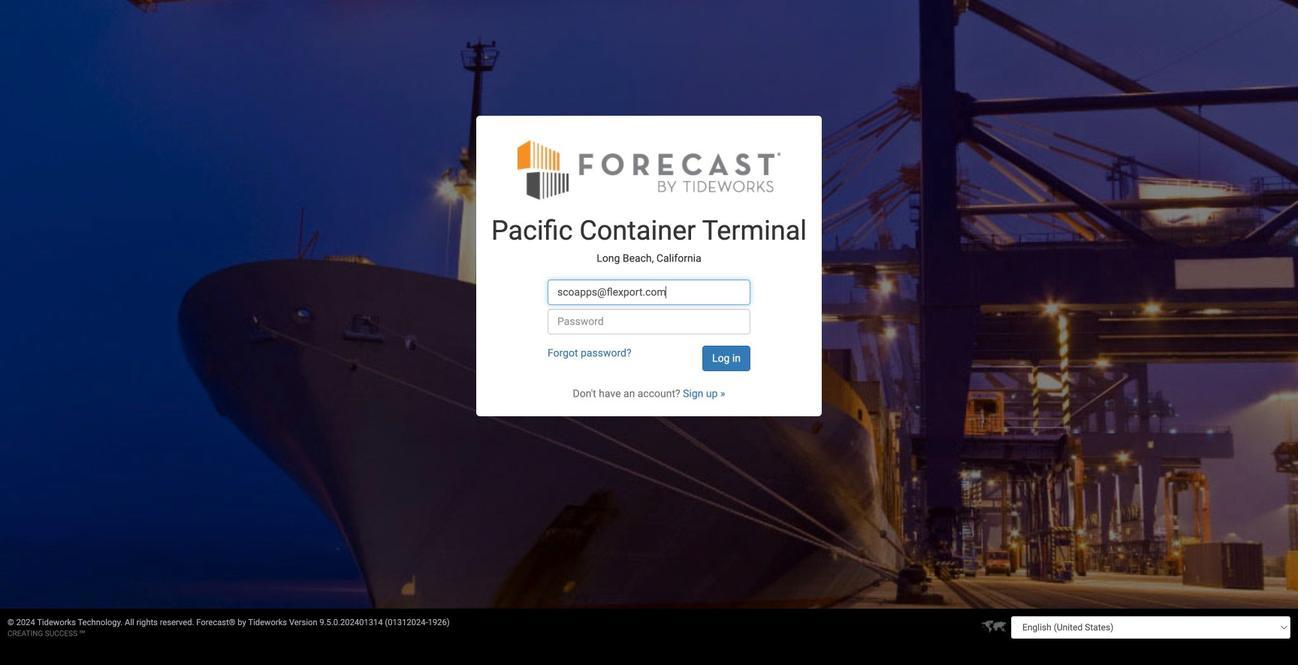 Task type: vqa. For each thing, say whether or not it's contained in the screenshot.
Technology.
no



Task type: locate. For each thing, give the bounding box(es) containing it.
Email or username text field
[[548, 280, 751, 305]]



Task type: describe. For each thing, give the bounding box(es) containing it.
forecast® by tideworks image
[[518, 138, 781, 201]]

Password password field
[[548, 309, 751, 334]]



